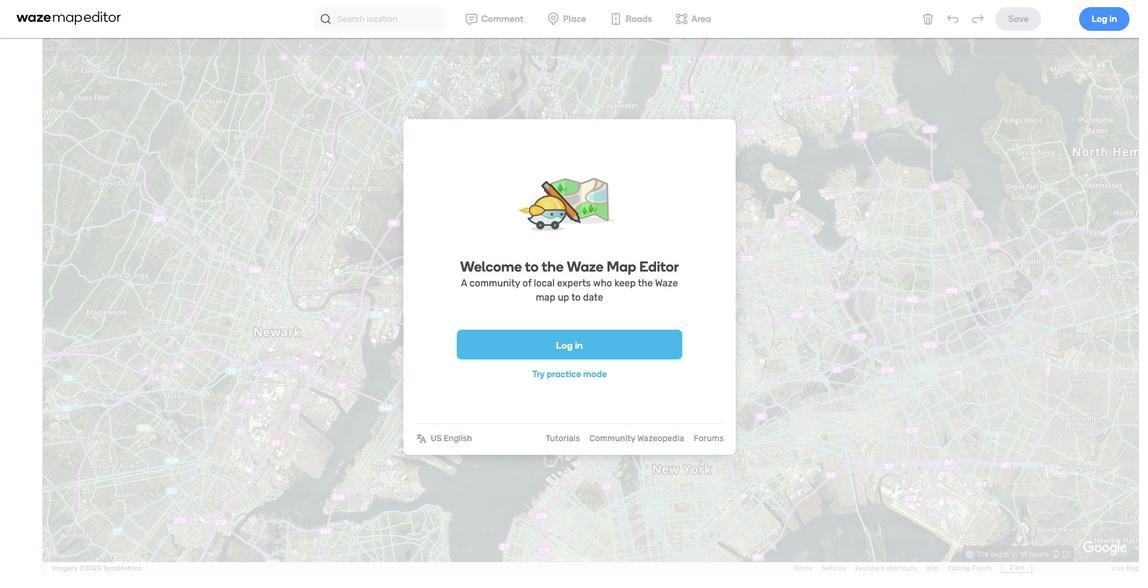 Task type: locate. For each thing, give the bounding box(es) containing it.
0 horizontal spatial waze
[[567, 258, 604, 275]]

log
[[556, 340, 573, 351]]

a
[[461, 278, 467, 289]]

waze
[[567, 258, 604, 275], [655, 278, 678, 289]]

date
[[583, 292, 603, 303]]

log in
[[556, 340, 583, 351]]

1 horizontal spatial to
[[572, 292, 581, 303]]

to up the of
[[525, 258, 539, 275]]

map
[[536, 292, 556, 303]]

the up local
[[542, 258, 564, 275]]

up
[[558, 292, 569, 303]]

map
[[607, 258, 636, 275]]

waze up experts
[[567, 258, 604, 275]]

waze down editor
[[655, 278, 678, 289]]

the
[[542, 258, 564, 275], [638, 278, 653, 289]]

0 horizontal spatial the
[[542, 258, 564, 275]]

1 horizontal spatial waze
[[655, 278, 678, 289]]

0 horizontal spatial to
[[525, 258, 539, 275]]

0 vertical spatial to
[[525, 258, 539, 275]]

community
[[590, 434, 635, 444]]

to
[[525, 258, 539, 275], [572, 292, 581, 303]]

community wazeopedia link
[[590, 434, 684, 444]]

0 vertical spatial the
[[542, 258, 564, 275]]

try practice mode
[[532, 369, 607, 380]]

practice
[[547, 369, 581, 380]]

the right keep on the right of page
[[638, 278, 653, 289]]

to right up
[[572, 292, 581, 303]]

local
[[534, 278, 555, 289]]

1 vertical spatial the
[[638, 278, 653, 289]]



Task type: describe. For each thing, give the bounding box(es) containing it.
welcome
[[460, 258, 522, 275]]

of
[[523, 278, 532, 289]]

keep
[[615, 278, 636, 289]]

editor
[[640, 258, 679, 275]]

try practice mode link
[[532, 369, 607, 380]]

tutorials
[[546, 434, 580, 444]]

wazeopedia
[[637, 434, 684, 444]]

log in link
[[457, 330, 682, 360]]

who
[[593, 278, 612, 289]]

community
[[470, 278, 520, 289]]

tutorials link
[[546, 434, 580, 444]]

0 vertical spatial waze
[[567, 258, 604, 275]]

community wazeopedia
[[590, 434, 684, 444]]

experts
[[557, 278, 591, 289]]

forums
[[694, 434, 724, 444]]

mode
[[583, 369, 607, 380]]

welcome to the waze map editor a community of local experts who keep the waze map up to date
[[460, 258, 679, 303]]

1 vertical spatial waze
[[655, 278, 678, 289]]

forums link
[[694, 434, 724, 444]]

1 horizontal spatial the
[[638, 278, 653, 289]]

in
[[575, 340, 583, 351]]

try
[[532, 369, 545, 380]]

1 vertical spatial to
[[572, 292, 581, 303]]



Task type: vqa. For each thing, say whether or not it's contained in the screenshot.
4:34
no



